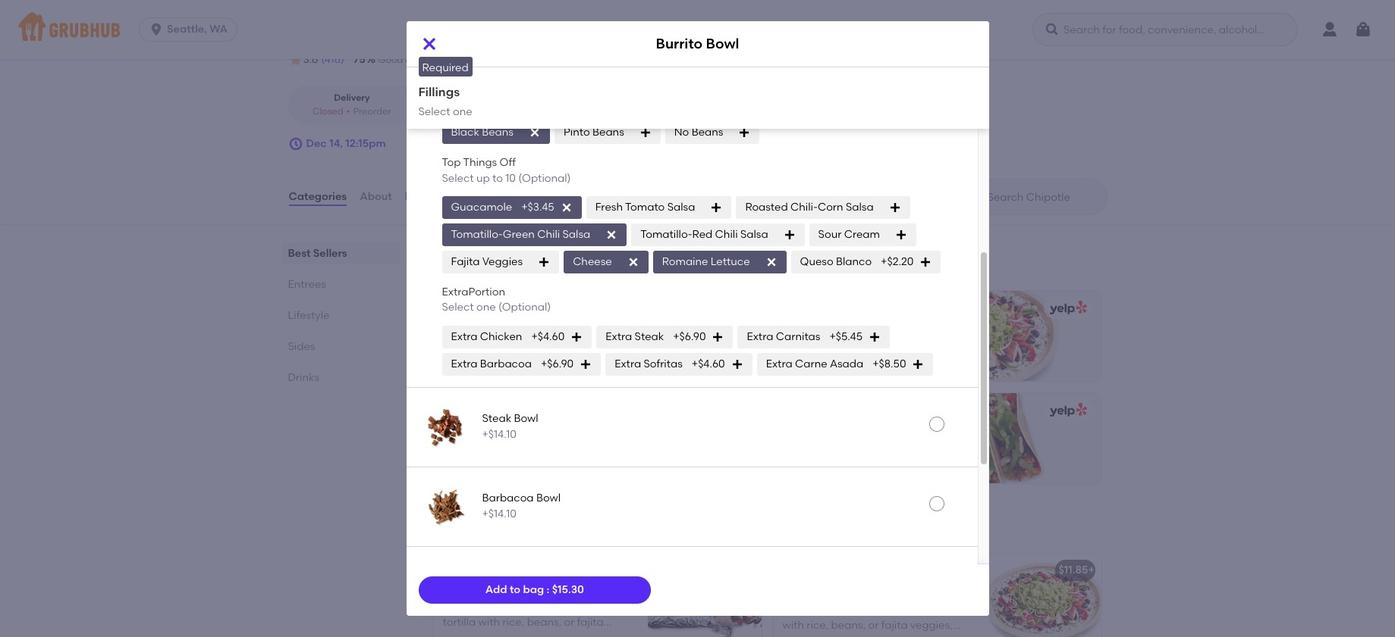 Task type: vqa. For each thing, say whether or not it's contained in the screenshot.
'Good food'
yes



Task type: describe. For each thing, give the bounding box(es) containing it.
top
[[442, 157, 461, 170]]

1 vertical spatial $11.85
[[1059, 565, 1088, 578]]

delicious
[[881, 605, 926, 617]]

(optional) inside extraportion select one (optional)
[[498, 301, 551, 314]]

red
[[692, 228, 713, 241]]

chili for red
[[715, 228, 738, 241]]

+$5.45
[[829, 330, 863, 343]]

seattle, wa
[[167, 23, 228, 36]]

ordered
[[458, 265, 499, 278]]

pinto beans
[[564, 126, 624, 139]]

veggies,
[[910, 620, 953, 633]]

14,
[[329, 137, 343, 150]]

to inside top things off select up to 10 (optional)
[[492, 172, 503, 185]]

burrito bowl image
[[987, 555, 1101, 638]]

extra for extra chicken
[[451, 330, 478, 343]]

bowl for burrito bowl
[[706, 35, 739, 53]]

tomatillo- for red
[[640, 228, 692, 241]]

svg image right cheese
[[627, 256, 639, 269]]

svg image right +$3.45
[[560, 202, 572, 214]]

burrito for burrito bowl $11.85 +
[[853, 332, 888, 345]]

tomatillo-red chili salsa
[[640, 228, 768, 241]]

time
[[479, 55, 499, 65]]

tomato
[[625, 201, 665, 214]]

asada
[[830, 358, 863, 371]]

lettuce
[[711, 256, 750, 268]]

your
[[782, 589, 805, 602]]

roasted
[[745, 201, 788, 214]]

extraportion
[[442, 286, 505, 299]]

fresh
[[595, 201, 623, 214]]

on time delivery
[[464, 55, 535, 65]]

queso blanco
[[800, 256, 872, 268]]

1 vertical spatial +
[[1088, 565, 1095, 578]]

guacamole
[[451, 201, 512, 214]]

salsa for tomatillo-red chili salsa
[[740, 228, 768, 241]]

salsa for roasted chili-corn salsa
[[846, 201, 874, 214]]

tomatillo- for green
[[451, 228, 503, 241]]

salsa up red
[[667, 201, 695, 214]]

80
[[438, 53, 451, 66]]

best for best sellers most ordered on grubhub
[[431, 244, 466, 263]]

grilled
[[893, 589, 925, 602]]

steak bowl image
[[421, 403, 470, 452]]

rice for no rice
[[680, 51, 703, 64]]

blanco inside button
[[524, 434, 561, 447]]

topped
[[805, 635, 843, 638]]

categories
[[289, 190, 347, 203]]

bowl
[[929, 605, 953, 617]]

dec 14, 12:15pm button
[[288, 131, 386, 158]]

(416)
[[321, 53, 344, 66]]

roasted chili-corn salsa
[[745, 201, 874, 214]]

barbacoa inside barbacoa bowl +$14.10
[[482, 493, 534, 506]]

svg image down chili-
[[783, 229, 795, 241]]

1 horizontal spatial queso
[[800, 256, 833, 268]]

delivery closed • preorder
[[312, 93, 391, 117]]

delivery
[[334, 93, 370, 103]]

location
[[426, 31, 468, 44]]

chili-
[[790, 201, 818, 214]]

+$4.60 for extra chicken
[[531, 330, 565, 343]]

delivery
[[501, 55, 535, 65]]

pinto
[[564, 126, 590, 139]]

and
[[782, 635, 803, 638]]

green
[[503, 228, 535, 241]]

seattle,
[[167, 23, 207, 36]]

extra for extra sofritas
[[615, 358, 641, 371]]

salsa for tomatillo-green chili salsa
[[563, 228, 590, 241]]

sides
[[288, 341, 315, 354]]

black
[[451, 126, 479, 139]]

closed
[[312, 106, 343, 117]]

10
[[505, 172, 516, 185]]

one for rice
[[476, 22, 496, 35]]

categories button
[[288, 170, 348, 225]]

fajita veggies
[[451, 256, 523, 268]]

0 horizontal spatial with
[[782, 620, 804, 633]]

+$3.45
[[521, 201, 554, 214]]

drinks
[[288, 372, 319, 385]]

required
[[422, 61, 469, 74]]

preorder
[[353, 106, 391, 117]]

+$8.50
[[873, 358, 906, 371]]

white
[[451, 51, 481, 64]]

$11.85 inside burrito bowl $11.85 +
[[853, 350, 882, 363]]

svg image left extra carnitas
[[712, 331, 724, 343]]

bowl for barbacoa bowl +$14.10
[[536, 493, 561, 506]]

about
[[360, 190, 392, 203]]

1 vertical spatial with
[[846, 635, 868, 638]]

carnitas
[[776, 330, 820, 343]]

about button
[[359, 170, 393, 225]]

0 vertical spatial steak
[[635, 330, 664, 343]]

switch location
[[389, 31, 468, 44]]

+$14.10 for barbacoa
[[482, 508, 516, 521]]

beans for black beans
[[482, 126, 514, 139]]

your choice of freshly grilled meat or sofritas served in a delicious bowl with rice, beans, or fajita veggies, and topped with guac, salsa, qu
[[782, 589, 968, 638]]

search icon image
[[963, 188, 981, 206]]

select for rice
[[442, 22, 474, 35]]

black beans
[[451, 126, 514, 139]]

sellers for best sellers most ordered on grubhub
[[469, 244, 522, 263]]

0 vertical spatial barbacoa
[[480, 358, 532, 371]]

meat
[[928, 589, 955, 602]]

extra for extra barbacoa
[[451, 358, 478, 371]]

dec
[[306, 137, 327, 150]]

guac,
[[870, 635, 899, 638]]

sellers for best sellers
[[313, 247, 347, 260]]

beans inside beans select one
[[442, 82, 474, 95]]

extra steak
[[606, 330, 664, 343]]

grubhub
[[517, 265, 563, 278]]

extra barbacoa
[[451, 358, 532, 371]]

on
[[501, 265, 514, 278]]

good
[[378, 55, 403, 65]]

+$2.20
[[881, 256, 914, 268]]

rice for white rice
[[484, 51, 506, 64]]

romaine
[[662, 256, 708, 268]]

extraportion select one (optional)
[[442, 286, 551, 314]]

a
[[871, 605, 878, 617]]

burrito for burrito
[[443, 565, 478, 578]]

burrito for burrito bowl
[[656, 35, 703, 53]]



Task type: locate. For each thing, give the bounding box(es) containing it.
0 horizontal spatial queso
[[488, 434, 522, 447]]

to left 10
[[492, 172, 503, 185]]

svg image left pinto
[[529, 127, 541, 139]]

extra carne asada
[[766, 358, 863, 371]]

steak up extra sofritas
[[635, 330, 664, 343]]

1 vertical spatial +$6.90
[[541, 358, 574, 371]]

bowl down 'chips & queso blanco'
[[536, 493, 561, 506]]

extra chicken
[[451, 330, 522, 343]]

+$4.60 for extra sofritas
[[692, 358, 725, 371]]

svg image right +$8.50
[[912, 359, 924, 371]]

option group
[[288, 86, 548, 124]]

rice select one
[[442, 7, 496, 35]]

romaine lettuce
[[662, 256, 750, 268]]

0 horizontal spatial or
[[868, 620, 879, 633]]

+$14.10 inside steak bowl +$14.10
[[482, 428, 516, 441]]

sofritas
[[644, 358, 683, 371]]

+$14.10 inside barbacoa bowl +$14.10
[[482, 508, 516, 521]]

bowl up 'chips & queso blanco'
[[514, 413, 538, 426]]

freshly
[[858, 589, 891, 602]]

0 vertical spatial or
[[958, 589, 968, 602]]

$15.30
[[552, 584, 584, 597]]

0 vertical spatial $11.85
[[853, 350, 882, 363]]

1 vertical spatial +$4.60
[[692, 358, 725, 371]]

one for beans
[[476, 97, 496, 110]]

0 horizontal spatial steak
[[482, 413, 511, 426]]

with down the beans,
[[846, 635, 868, 638]]

rice,
[[807, 620, 829, 633]]

add to bag : $15.30
[[485, 584, 584, 597]]

cheese
[[573, 256, 612, 268]]

select down 'extraportion'
[[442, 301, 474, 314]]

steak inside steak bowl +$14.10
[[482, 413, 511, 426]]

2 yelp image from the top
[[1047, 404, 1087, 418]]

0 horizontal spatial tomatillo-
[[451, 228, 503, 241]]

top things off select up to 10 (optional)
[[442, 157, 571, 185]]

+$6.90 up sofritas on the left bottom of page
[[673, 330, 706, 343]]

+ inside burrito bowl $11.85 +
[[882, 350, 889, 363]]

select up white
[[442, 22, 474, 35]]

chips & queso blanco button
[[434, 292, 829, 484]]

select down top
[[442, 172, 474, 185]]

rice up no beans
[[680, 51, 703, 64]]

barbacoa down chicken
[[480, 358, 532, 371]]

select for fillings
[[418, 105, 450, 118]]

1 horizontal spatial with
[[846, 635, 868, 638]]

yelp image
[[1047, 301, 1087, 316], [1047, 404, 1087, 418]]

barbacoa bowl image
[[421, 483, 470, 532]]

+$14.10 right barbacoa bowl image
[[482, 508, 516, 521]]

no rice
[[663, 51, 703, 64]]

0 horizontal spatial blanco
[[524, 434, 561, 447]]

white rice
[[451, 51, 506, 64]]

(optional)
[[518, 172, 571, 185], [498, 301, 551, 314]]

+$6.90 for extra steak
[[673, 330, 706, 343]]

2 chili from the left
[[715, 228, 738, 241]]

with up and
[[782, 620, 804, 633]]

queso down "sour"
[[800, 256, 833, 268]]

select inside top things off select up to 10 (optional)
[[442, 172, 474, 185]]

1 vertical spatial +$14.10
[[482, 508, 516, 521]]

entrees up lifestyle
[[288, 278, 326, 291]]

extra for extra steak
[[606, 330, 632, 343]]

switch
[[389, 31, 424, 44]]

select for extraportion
[[442, 301, 474, 314]]

+$6.90
[[673, 330, 706, 343], [541, 358, 574, 371]]

0 horizontal spatial $11.85
[[853, 350, 882, 363]]

+$14.10
[[482, 428, 516, 441], [482, 508, 516, 521]]

+$4.60 right sofritas on the left bottom of page
[[692, 358, 725, 371]]

chili for green
[[537, 228, 560, 241]]

chili down +$3.45
[[537, 228, 560, 241]]

bowl up +$8.50
[[891, 332, 916, 345]]

tomatillo- down guacamole
[[451, 228, 503, 241]]

1 horizontal spatial sellers
[[469, 244, 522, 263]]

bowl for steak bowl +$14.10
[[514, 413, 538, 426]]

extra down extra carnitas
[[766, 358, 793, 371]]

extra left carnitas
[[747, 330, 773, 343]]

2 tomatillo- from the left
[[640, 228, 692, 241]]

good food
[[378, 55, 425, 65]]

•
[[346, 106, 350, 117]]

0 vertical spatial to
[[492, 172, 503, 185]]

sellers inside best sellers most ordered on grubhub
[[469, 244, 522, 263]]

to
[[492, 172, 503, 185], [510, 584, 520, 597]]

seattle, wa button
[[139, 17, 243, 42]]

blanco down sour cream
[[836, 256, 872, 268]]

0 horizontal spatial entrees
[[288, 278, 326, 291]]

svg image left seattle,
[[149, 22, 164, 37]]

sellers up on
[[469, 244, 522, 263]]

0 horizontal spatial +
[[882, 350, 889, 363]]

bowl for burrito bowl $11.85 +
[[891, 332, 916, 345]]

reviews button
[[404, 170, 448, 225]]

burrito bowl $11.85 +
[[853, 332, 916, 363]]

chicken
[[480, 330, 522, 343]]

beans for pinto beans
[[592, 126, 624, 139]]

1 horizontal spatial best
[[431, 244, 466, 263]]

to left 'bag'
[[510, 584, 520, 597]]

switch location button
[[389, 29, 469, 46]]

or up guac, at the bottom right
[[868, 620, 879, 633]]

select for beans
[[442, 97, 474, 110]]

1 horizontal spatial tomatillo-
[[640, 228, 692, 241]]

1 tomatillo- from the left
[[451, 228, 503, 241]]

1 +$14.10 from the top
[[482, 428, 516, 441]]

most
[[431, 265, 455, 278]]

dec 14, 12:15pm
[[306, 137, 386, 150]]

1 vertical spatial burrito
[[853, 332, 888, 345]]

+$4.60 right chicken
[[531, 330, 565, 343]]

one up the black beans
[[476, 97, 496, 110]]

select inside fillings select one
[[418, 105, 450, 118]]

in
[[859, 605, 868, 617]]

+$4.60
[[531, 330, 565, 343], [692, 358, 725, 371]]

1 horizontal spatial rice
[[484, 51, 506, 64]]

blanco right & at the left of page
[[524, 434, 561, 447]]

steak up 'chips & queso blanco'
[[482, 413, 511, 426]]

0 vertical spatial blanco
[[836, 256, 872, 268]]

1 horizontal spatial burrito
[[656, 35, 703, 53]]

corn
[[818, 201, 843, 214]]

0 horizontal spatial to
[[492, 172, 503, 185]]

extra sofritas
[[615, 358, 683, 371]]

lifestyle
[[288, 310, 330, 322]]

1 vertical spatial (optional)
[[498, 301, 551, 314]]

1 vertical spatial steak
[[482, 413, 511, 426]]

0 vertical spatial yelp image
[[1047, 301, 1087, 316]]

extra down 'extra steak' on the bottom left of the page
[[615, 358, 641, 371]]

svg image inside the dec 14, 12:15pm button
[[288, 137, 303, 152]]

no beans
[[674, 126, 723, 139]]

beans for no beans
[[692, 126, 723, 139]]

salsa up cream
[[846, 201, 874, 214]]

0 horizontal spatial best
[[288, 247, 311, 260]]

2 horizontal spatial rice
[[680, 51, 703, 64]]

rice up location
[[442, 7, 464, 20]]

one for extraportion
[[476, 301, 496, 314]]

1 vertical spatial entrees
[[431, 519, 490, 538]]

+$14.10 right chips
[[482, 428, 516, 441]]

extra for extra carne asada
[[766, 358, 793, 371]]

0 vertical spatial (optional)
[[518, 172, 571, 185]]

burrito button
[[434, 555, 761, 638]]

chili right red
[[715, 228, 738, 241]]

one up black
[[453, 105, 472, 118]]

sour
[[818, 228, 842, 241]]

rice inside rice select one
[[442, 7, 464, 20]]

cream
[[844, 228, 880, 241]]

extra down extra chicken
[[451, 358, 478, 371]]

one for fillings
[[453, 105, 472, 118]]

off
[[500, 157, 516, 170]]

12:15pm
[[345, 137, 386, 150]]

select inside extraportion select one (optional)
[[442, 301, 474, 314]]

no for no rice
[[663, 51, 678, 64]]

tomatillo-green chili salsa
[[451, 228, 590, 241]]

carne
[[795, 358, 827, 371]]

extra carnitas
[[747, 330, 820, 343]]

1 yelp image from the top
[[1047, 301, 1087, 316]]

one inside rice select one
[[476, 22, 496, 35]]

0 horizontal spatial sellers
[[313, 247, 347, 260]]

select inside beans select one
[[442, 97, 474, 110]]

bowl inside steak bowl +$14.10
[[514, 413, 538, 426]]

1 horizontal spatial or
[[958, 589, 968, 602]]

veggies
[[482, 256, 523, 268]]

entrees up carnitas bowl image
[[431, 519, 490, 538]]

(optional) up +$3.45
[[518, 172, 571, 185]]

best for best sellers
[[288, 247, 311, 260]]

2 +$14.10 from the top
[[482, 508, 516, 521]]

barbacoa
[[480, 358, 532, 371], [482, 493, 534, 506]]

select inside rice select one
[[442, 22, 474, 35]]

0 horizontal spatial burrito
[[443, 565, 478, 578]]

0 horizontal spatial chili
[[537, 228, 560, 241]]

food
[[405, 55, 425, 65]]

svg image up "food" on the top
[[420, 35, 438, 53]]

served
[[823, 605, 857, 617]]

chips
[[445, 434, 475, 447]]

$11.85 +
[[1059, 565, 1095, 578]]

barbacoa down 'chips & queso blanco'
[[482, 493, 534, 506]]

svg image
[[149, 22, 164, 37], [420, 35, 438, 53], [529, 127, 541, 139], [639, 127, 651, 139], [738, 127, 751, 139], [560, 202, 572, 214], [710, 202, 722, 214], [606, 229, 618, 241], [783, 229, 795, 241], [627, 256, 639, 269], [712, 331, 724, 343], [731, 359, 743, 371], [912, 359, 924, 371]]

best sellers most ordered on grubhub
[[431, 244, 563, 278]]

queso inside button
[[488, 434, 522, 447]]

extra
[[451, 330, 478, 343], [606, 330, 632, 343], [747, 330, 773, 343], [451, 358, 478, 371], [615, 358, 641, 371], [766, 358, 793, 371]]

burrito inside burrito bowl $11.85 +
[[853, 332, 888, 345]]

svg image right sofritas on the left bottom of page
[[731, 359, 743, 371]]

salsa up cheese
[[563, 228, 590, 241]]

1 horizontal spatial to
[[510, 584, 520, 597]]

burrito image
[[647, 555, 761, 638]]

one up white rice
[[476, 22, 496, 35]]

svg image down fresh on the top
[[606, 229, 618, 241]]

1 horizontal spatial steak
[[635, 330, 664, 343]]

0 vertical spatial +$14.10
[[482, 428, 516, 441]]

1 vertical spatial to
[[510, 584, 520, 597]]

main navigation navigation
[[0, 0, 1395, 59]]

best
[[431, 244, 466, 263], [288, 247, 311, 260]]

option group containing delivery closed • preorder
[[288, 86, 548, 124]]

bowl inside barbacoa bowl +$14.10
[[536, 493, 561, 506]]

best down the categories button
[[288, 247, 311, 260]]

salsa down roasted
[[740, 228, 768, 241]]

(optional) inside top things off select up to 10 (optional)
[[518, 172, 571, 185]]

1 vertical spatial queso
[[488, 434, 522, 447]]

svg image right pinto beans
[[639, 127, 651, 139]]

sour cream
[[818, 228, 880, 241]]

1 vertical spatial or
[[868, 620, 879, 633]]

extra left chicken
[[451, 330, 478, 343]]

0 vertical spatial burrito
[[656, 35, 703, 53]]

1 horizontal spatial chili
[[715, 228, 738, 241]]

fillings
[[418, 85, 460, 99]]

bowl inside burrito bowl $11.85 +
[[891, 332, 916, 345]]

1 horizontal spatial +
[[1088, 565, 1095, 578]]

one
[[476, 22, 496, 35], [476, 97, 496, 110], [453, 105, 472, 118], [476, 301, 496, 314]]

0 vertical spatial no
[[663, 51, 678, 64]]

bag
[[523, 584, 544, 597]]

0 vertical spatial +
[[882, 350, 889, 363]]

1 vertical spatial yelp image
[[1047, 404, 1087, 418]]

1 horizontal spatial +$4.60
[[692, 358, 725, 371]]

or right the meat
[[958, 589, 968, 602]]

one inside fillings select one
[[453, 105, 472, 118]]

beans,
[[831, 620, 866, 633]]

1 chili from the left
[[537, 228, 560, 241]]

1 horizontal spatial entrees
[[431, 519, 490, 538]]

best up most in the top left of the page
[[431, 244, 466, 263]]

0 vertical spatial +$4.60
[[531, 330, 565, 343]]

extra for extra carnitas
[[747, 330, 773, 343]]

0 horizontal spatial +$4.60
[[531, 330, 565, 343]]

salsa,
[[902, 635, 931, 638]]

svg image up tomatillo-red chili salsa
[[710, 202, 722, 214]]

beans select one
[[442, 82, 496, 110]]

svg image
[[1354, 20, 1372, 39], [1045, 22, 1060, 37], [718, 52, 730, 64], [288, 137, 303, 152], [889, 202, 901, 214], [895, 229, 907, 241], [538, 256, 550, 269], [765, 256, 777, 269], [920, 256, 932, 269], [571, 331, 583, 343], [869, 331, 881, 343], [580, 359, 592, 371]]

bowl right "no rice"
[[706, 35, 739, 53]]

wa
[[210, 23, 228, 36]]

svg image right no beans
[[738, 127, 751, 139]]

1 horizontal spatial blanco
[[836, 256, 872, 268]]

1 vertical spatial blanco
[[524, 434, 561, 447]]

or
[[958, 589, 968, 602], [868, 620, 879, 633]]

0 vertical spatial entrees
[[288, 278, 326, 291]]

select down fillings
[[418, 105, 450, 118]]

steak bowl +$14.10
[[482, 413, 538, 441]]

1 vertical spatial barbacoa
[[482, 493, 534, 506]]

sellers down the categories button
[[313, 247, 347, 260]]

fajita
[[881, 620, 908, 633]]

one inside beans select one
[[476, 97, 496, 110]]

3.6
[[303, 53, 318, 66]]

+$6.90 right extra barbacoa
[[541, 358, 574, 371]]

0 horizontal spatial rice
[[442, 7, 464, 20]]

2 horizontal spatial burrito
[[853, 332, 888, 345]]

$11.85
[[853, 350, 882, 363], [1059, 565, 1088, 578]]

chili
[[537, 228, 560, 241], [715, 228, 738, 241]]

carnitas bowl image
[[421, 563, 470, 611]]

best inside best sellers most ordered on grubhub
[[431, 244, 466, 263]]

no for no beans
[[674, 126, 689, 139]]

rice right 'on'
[[484, 51, 506, 64]]

select up black
[[442, 97, 474, 110]]

1 vertical spatial no
[[674, 126, 689, 139]]

&
[[478, 434, 486, 447]]

1 horizontal spatial $11.85
[[1059, 565, 1088, 578]]

of
[[845, 589, 855, 602]]

0 vertical spatial queso
[[800, 256, 833, 268]]

burrito inside 'button'
[[443, 565, 478, 578]]

queso right & at the left of page
[[488, 434, 522, 447]]

one inside extraportion select one (optional)
[[476, 301, 496, 314]]

1 horizontal spatial +$6.90
[[673, 330, 706, 343]]

one down 'extraportion'
[[476, 301, 496, 314]]

:
[[547, 584, 549, 597]]

0 horizontal spatial +$6.90
[[541, 358, 574, 371]]

star icon image
[[288, 52, 303, 68]]

0 vertical spatial with
[[782, 620, 804, 633]]

svg image inside seattle, wa button
[[149, 22, 164, 37]]

+$14.10 for steak
[[482, 428, 516, 441]]

+$6.90 for extra barbacoa
[[541, 358, 574, 371]]

tomatillo- up romaine
[[640, 228, 692, 241]]

extra up extra sofritas
[[606, 330, 632, 343]]

salsa
[[667, 201, 695, 214], [846, 201, 874, 214], [563, 228, 590, 241], [740, 228, 768, 241]]

Search Chipotle search field
[[986, 190, 1102, 205]]

2 vertical spatial burrito
[[443, 565, 478, 578]]

burrito bowl
[[656, 35, 739, 53]]

fresh tomato salsa
[[595, 201, 695, 214]]

chips & queso blanco
[[445, 434, 561, 447]]

(optional) up chicken
[[498, 301, 551, 314]]

0 vertical spatial +$6.90
[[673, 330, 706, 343]]



